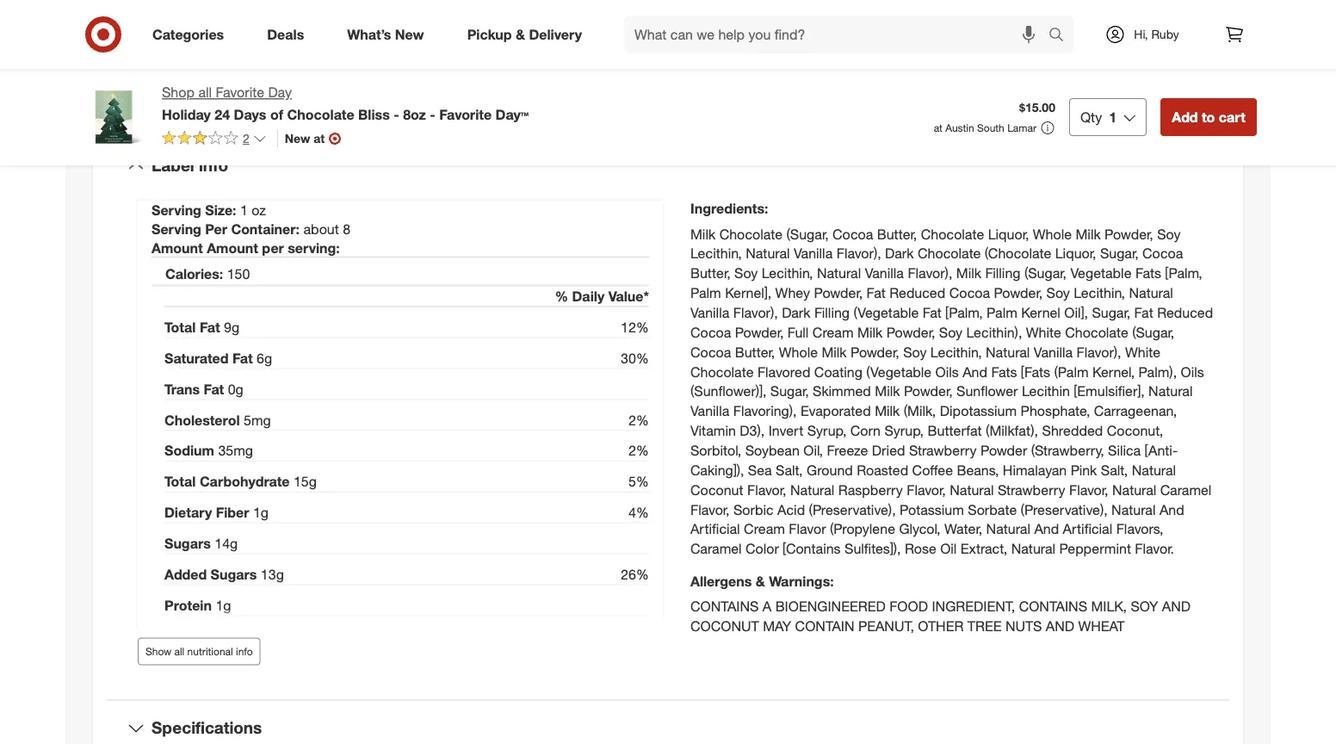 Task type: describe. For each thing, give the bounding box(es) containing it.
lecithin, down ingredients:
[[691, 245, 742, 262]]

1 horizontal spatial at
[[934, 121, 943, 134]]

0 horizontal spatial cream
[[744, 521, 785, 537]]

1 - from the left
[[394, 106, 399, 123]]

total for total fat
[[164, 319, 196, 336]]

may
[[763, 618, 792, 634]]

1 vertical spatial white
[[1126, 344, 1161, 360]]

ingredients: milk chocolate (sugar, cocoa butter, chocolate liquor, whole milk powder, soy lecithin, natural vanilla flavor), dark chocolate (chocolate liquor, sugar, cocoa butter, soy lecithin, natural vanilla flavor), milk filling (sugar, vegetable fats [palm, palm kernel], whey powder, fat reduced cocoa powder, soy lecithin, natural vanilla flavor), dark filling (vegetable fat [palm, palm kernel oil], sugar, fat reduced cocoa powder, full cream milk powder, soy lecithin), white chocolate (sugar, cocoa butter, whole milk powder, soy lecithin, natural vanilla flavor), white chocolate flavored coating (vegetable oils and fats [fats (palm kernel, palm), oils (sunflower)], sugar, skimmed milk powder, sunflower lecithin [emulsifier], natural vanilla flavoring), evaporated milk (milk, dipotassium phosphate, carrageenan, vitamin d3), invert syrup, corn syrup, butterfat (milkfat), shredded coconut, sorbitol, soybean oil, freeze dried strawberry powder (strawberry, silica [anti- caking]), sea salt, ground roasted coffee beans, himalayan pink salt, natural coconut flavor, natural raspberry flavor, natural strawberry flavor, natural caramel flavor, sorbic acid (preservative), potassium sorbate (preservative), natural and artificial cream flavor (propylene glycol, water, natural and artificial flavors, caramel color [contains sulfites]), rose oil extract, natural peppermint flavor.
[[691, 200, 1214, 557]]

0 vertical spatial sugar,
[[1101, 245, 1139, 262]]

0 vertical spatial filling
[[986, 265, 1021, 282]]

coffee
[[913, 462, 953, 478]]

g for 9
[[232, 319, 240, 336]]

peppermint
[[1060, 540, 1132, 557]]

What can we help you find? suggestions appear below search field
[[624, 16, 1053, 53]]

$15.00
[[1020, 100, 1056, 115]]

1 salt, from the left
[[776, 462, 803, 478]]

1 vertical spatial whole
[[779, 344, 818, 360]]

qty 1
[[1081, 109, 1117, 125]]

1 horizontal spatial (sugar,
[[1025, 265, 1067, 282]]

specifications
[[152, 718, 262, 738]]

carbohydrate
[[200, 473, 290, 490]]

flavoring),
[[734, 403, 797, 419]]

day™
[[496, 106, 529, 123]]

0 vertical spatial fats
[[1136, 265, 1162, 282]]

tree
[[968, 618, 1002, 634]]

2 contains from the left
[[1019, 598, 1088, 615]]

categories link
[[138, 16, 246, 53]]

1 oils from the left
[[936, 363, 959, 380]]

(sunflower)],
[[691, 383, 767, 400]]

lecithin, up whey
[[762, 265, 813, 282]]

0 vertical spatial [palm,
[[1166, 265, 1203, 282]]

g for 15
[[309, 473, 317, 490]]

1 contains from the left
[[691, 598, 759, 615]]

sulfites]),
[[845, 540, 901, 557]]

fat for saturated fat
[[232, 350, 253, 367]]

2 horizontal spatial and
[[1160, 501, 1185, 518]]

13
[[261, 566, 276, 583]]

0 horizontal spatial fat
[[867, 285, 886, 301]]

palm),
[[1139, 363, 1177, 380]]

fiber
[[216, 504, 249, 521]]

qty
[[1081, 109, 1103, 125]]

austin
[[946, 121, 975, 134]]

14
[[215, 535, 230, 552]]

dietary
[[164, 504, 212, 521]]

pickup & delivery
[[467, 26, 582, 43]]

added sugars 13 g
[[164, 566, 284, 583]]

0 horizontal spatial at
[[314, 131, 325, 146]]

1 vertical spatial sugar,
[[1092, 304, 1131, 321]]

2 (preservative), from the left
[[1021, 501, 1108, 518]]

(palm
[[1055, 363, 1089, 380]]

mg for cholesterol 5 mg
[[251, 411, 271, 428]]

flavors,
[[1117, 521, 1164, 537]]

wheat
[[1079, 618, 1125, 634]]

fat for trans fat
[[204, 381, 224, 397]]

extract,
[[961, 540, 1008, 557]]

2 horizontal spatial (sugar,
[[1133, 324, 1175, 341]]

0 horizontal spatial white
[[1026, 324, 1062, 341]]

info inside show all nutritional info button
[[236, 645, 253, 658]]

(milkfat),
[[986, 422, 1039, 439]]

1 vertical spatial new
[[285, 131, 310, 146]]

1 horizontal spatial strawberry
[[998, 481, 1066, 498]]

4%
[[629, 504, 649, 521]]

what's new link
[[333, 16, 446, 53]]

1 vertical spatial filling
[[815, 304, 850, 321]]

dried
[[872, 442, 906, 459]]

bliss
[[358, 106, 390, 123]]

container:
[[231, 221, 300, 238]]

0 vertical spatial dark
[[885, 245, 914, 262]]

1 vertical spatial reduced
[[1158, 304, 1214, 321]]

shop
[[162, 84, 195, 101]]

sorbitol,
[[691, 442, 742, 459]]

flavor, up potassium
[[907, 481, 946, 498]]

1 right 'qty'
[[1109, 109, 1117, 125]]

1 horizontal spatial palm
[[987, 304, 1018, 321]]

1 vertical spatial dark
[[782, 304, 811, 321]]

allergens & warnings: contains a bioengineered food ingredient, contains milk, soy and coconut may contain peanut, other tree nuts and wheat
[[691, 573, 1191, 634]]

lecithin, down lecithin),
[[931, 344, 982, 360]]

0 vertical spatial palm
[[691, 285, 721, 301]]

1 syrup, from the left
[[808, 422, 847, 439]]

what's new
[[347, 26, 424, 43]]

1 down added sugars 13 g at the left bottom
[[216, 597, 223, 614]]

coconut
[[691, 618, 759, 634]]

1 horizontal spatial fat
[[923, 304, 942, 321]]

2 vertical spatial butter,
[[735, 344, 775, 360]]

2 - from the left
[[430, 106, 436, 123]]

2 oils from the left
[[1181, 363, 1205, 380]]

0 horizontal spatial and
[[963, 363, 988, 380]]

vegetable
[[1071, 265, 1132, 282]]

ingredients:
[[691, 200, 769, 217]]

1 horizontal spatial cream
[[813, 324, 854, 341]]

all for shop
[[198, 84, 212, 101]]

lecithin
[[1022, 383, 1070, 400]]

serving size: 1 oz serving per container: about 8
[[152, 201, 351, 238]]

days
[[234, 106, 267, 123]]

flavor, down "pink"
[[1070, 481, 1109, 498]]

(milk,
[[904, 403, 936, 419]]

1 vertical spatial butter,
[[691, 265, 731, 282]]

saturated fat 6 g
[[164, 350, 272, 367]]

15
[[294, 473, 309, 490]]

powder
[[981, 442, 1028, 459]]

rose
[[905, 540, 937, 557]]

per
[[262, 239, 284, 256]]

per
[[205, 221, 227, 238]]

hi, ruby
[[1134, 27, 1180, 42]]

kernel,
[[1093, 363, 1135, 380]]

search button
[[1041, 16, 1083, 57]]

color
[[746, 540, 779, 557]]

1 (preservative), from the left
[[809, 501, 896, 518]]

show
[[146, 645, 172, 658]]

1 vertical spatial liquor,
[[1056, 245, 1097, 262]]

5
[[244, 411, 251, 428]]

chocolate
[[287, 106, 354, 123]]

to
[[1202, 109, 1215, 125]]

trans fat 0 g
[[164, 381, 244, 397]]

0 horizontal spatial strawberry
[[909, 442, 977, 459]]

1 right fiber
[[253, 504, 261, 521]]

value*
[[609, 288, 649, 305]]

d3),
[[740, 422, 765, 439]]

deals link
[[253, 16, 326, 53]]

0
[[228, 381, 236, 397]]

flavor, down sea
[[747, 481, 787, 498]]

sorbate
[[968, 501, 1017, 518]]

0 vertical spatial butter,
[[877, 225, 917, 242]]

south
[[977, 121, 1005, 134]]

silica
[[1108, 442, 1141, 459]]

g for 13
[[276, 566, 284, 583]]

item
[[699, 30, 740, 54]]

pink
[[1071, 462, 1097, 478]]

full
[[788, 324, 809, 341]]

8
[[343, 221, 351, 238]]

shop all favorite day holiday 24 days of chocolate bliss - 8oz - favorite day™
[[162, 84, 529, 123]]

protein 1 g
[[164, 597, 231, 614]]

food
[[890, 598, 928, 615]]

new at
[[285, 131, 325, 146]]

8oz
[[403, 106, 426, 123]]

fat for total fat
[[200, 319, 220, 336]]

trans
[[164, 381, 200, 397]]

6
[[257, 350, 264, 367]]

about
[[303, 221, 339, 238]]

freeze
[[827, 442, 868, 459]]

:
[[336, 239, 340, 256]]

1 vertical spatial (vegetable
[[867, 363, 932, 380]]

2% for sodium 35 mg
[[629, 442, 649, 459]]

mg for sodium 35 mg
[[234, 442, 253, 459]]

serving
[[288, 239, 336, 256]]

glycol,
[[899, 521, 941, 537]]

1 artificial from the left
[[691, 521, 740, 537]]

lecithin, down vegetable
[[1074, 285, 1126, 301]]

% daily value*
[[555, 288, 649, 305]]



Task type: vqa. For each thing, say whether or not it's contained in the screenshot.


Task type: locate. For each thing, give the bounding box(es) containing it.
1
[[1109, 109, 1117, 125], [240, 201, 248, 218], [253, 504, 261, 521], [216, 597, 223, 614]]

1 horizontal spatial and
[[1035, 521, 1059, 537]]

2 syrup, from the left
[[885, 422, 924, 439]]

1 vertical spatial sugars
[[211, 566, 257, 583]]

[palm, up lecithin),
[[946, 304, 983, 321]]

oils up sunflower
[[936, 363, 959, 380]]

oil],
[[1065, 304, 1089, 321]]

1 total from the top
[[164, 319, 196, 336]]

add to cart
[[1172, 109, 1246, 125]]

soy
[[1131, 598, 1159, 615]]

search
[[1041, 28, 1083, 44]]

liquor, up (chocolate
[[988, 225, 1029, 242]]

at left austin
[[934, 121, 943, 134]]

0 vertical spatial favorite
[[216, 84, 264, 101]]

vanilla
[[794, 245, 833, 262], [865, 265, 904, 282], [691, 304, 730, 321], [1034, 344, 1073, 360], [691, 403, 730, 419]]

0 vertical spatial cream
[[813, 324, 854, 341]]

1 vertical spatial and
[[1046, 618, 1075, 634]]

2 2% from the top
[[629, 442, 649, 459]]

1 vertical spatial 2%
[[629, 442, 649, 459]]

1 horizontal spatial reduced
[[1158, 304, 1214, 321]]

(sugar, down (chocolate
[[1025, 265, 1067, 282]]

(vegetable up coating
[[854, 304, 919, 321]]

0 horizontal spatial reduced
[[890, 285, 946, 301]]

0 horizontal spatial palm
[[691, 285, 721, 301]]

1 amount from the left
[[152, 239, 203, 256]]

contains up coconut on the bottom
[[691, 598, 759, 615]]

strawberry down himalayan
[[998, 481, 1066, 498]]

& for warnings:
[[756, 573, 765, 589]]

amount up calories:
[[152, 239, 203, 256]]

reduced
[[890, 285, 946, 301], [1158, 304, 1214, 321]]

0 horizontal spatial &
[[516, 26, 525, 43]]

saturated
[[164, 350, 229, 367]]

cholesterol 5 mg
[[164, 411, 271, 428]]

nutritional
[[187, 645, 233, 658]]

[emulsifier],
[[1074, 383, 1145, 400]]

1 horizontal spatial new
[[395, 26, 424, 43]]

g
[[232, 319, 240, 336], [264, 350, 272, 367], [236, 381, 244, 397], [309, 473, 317, 490], [261, 504, 269, 521], [230, 535, 238, 552], [276, 566, 284, 583], [223, 597, 231, 614]]

new right what's
[[395, 26, 424, 43]]

flavor, down coconut
[[691, 501, 730, 518]]

specifications button
[[107, 701, 1230, 744]]

1 horizontal spatial oils
[[1181, 363, 1205, 380]]

g for 0
[[236, 381, 244, 397]]

2% for cholesterol 5 mg
[[629, 411, 649, 428]]

day
[[268, 84, 292, 101]]

flavor.
[[1135, 540, 1175, 557]]

natural
[[746, 245, 790, 262], [817, 265, 861, 282], [1129, 285, 1174, 301], [986, 344, 1030, 360], [1149, 383, 1193, 400], [1132, 462, 1176, 478], [791, 481, 835, 498], [950, 481, 994, 498], [1113, 481, 1157, 498], [1112, 501, 1156, 518], [987, 521, 1031, 537], [1012, 540, 1056, 557]]

0 horizontal spatial info
[[199, 155, 228, 175]]

1 vertical spatial caramel
[[691, 540, 742, 557]]

ground
[[807, 462, 853, 478]]

new down chocolate
[[285, 131, 310, 146]]

flavor),
[[837, 245, 882, 262], [908, 265, 953, 282], [734, 304, 778, 321], [1077, 344, 1122, 360]]

holiday
[[162, 106, 211, 123]]

filling down (chocolate
[[986, 265, 1021, 282]]

sugar, down flavored
[[771, 383, 809, 400]]

artificial up peppermint
[[1063, 521, 1113, 537]]

invert
[[769, 422, 804, 439]]

calories: 150
[[165, 266, 250, 283]]

whole up (chocolate
[[1033, 225, 1072, 242]]

1 horizontal spatial -
[[430, 106, 436, 123]]

fat left 6
[[232, 350, 253, 367]]

1 vertical spatial serving
[[152, 221, 201, 238]]

150
[[227, 266, 250, 283]]

1 horizontal spatial butter,
[[735, 344, 775, 360]]

0 vertical spatial 2%
[[629, 411, 649, 428]]

white
[[1026, 324, 1062, 341], [1126, 344, 1161, 360]]

- right the 8oz
[[430, 106, 436, 123]]

0 horizontal spatial [palm,
[[946, 304, 983, 321]]

1 vertical spatial all
[[174, 645, 185, 658]]

(sugar, up palm),
[[1133, 324, 1175, 341]]

fat left 9
[[200, 319, 220, 336]]

caramel up allergens
[[691, 540, 742, 557]]

& for delivery
[[516, 26, 525, 43]]

& up a
[[756, 573, 765, 589]]

whole down full
[[779, 344, 818, 360]]

sugars
[[164, 535, 211, 552], [211, 566, 257, 583]]

butterfat
[[928, 422, 982, 439]]

serving
[[152, 201, 201, 218], [152, 221, 201, 238]]

1 vertical spatial info
[[236, 645, 253, 658]]

0 horizontal spatial caramel
[[691, 540, 742, 557]]

palm up lecithin),
[[987, 304, 1018, 321]]

sugar, up vegetable
[[1101, 245, 1139, 262]]

milk,
[[1092, 598, 1127, 615]]

1 vertical spatial palm
[[987, 304, 1018, 321]]

salt, down 'silica'
[[1101, 462, 1128, 478]]

1 vertical spatial [palm,
[[946, 304, 983, 321]]

g for 1
[[261, 504, 269, 521]]

serving left per in the top left of the page
[[152, 221, 201, 238]]

1 horizontal spatial syrup,
[[885, 422, 924, 439]]

fats right vegetable
[[1136, 265, 1162, 282]]

2 link
[[162, 130, 267, 150]]

all inside the shop all favorite day holiday 24 days of chocolate bliss - 8oz - favorite day™
[[198, 84, 212, 101]]

0 vertical spatial all
[[198, 84, 212, 101]]

and
[[963, 363, 988, 380], [1160, 501, 1185, 518], [1035, 521, 1059, 537]]

0 horizontal spatial whole
[[779, 344, 818, 360]]

salt,
[[776, 462, 803, 478], [1101, 462, 1128, 478]]

0 vertical spatial caramel
[[1161, 481, 1212, 498]]

flavor
[[789, 521, 826, 537]]

1 vertical spatial favorite
[[439, 106, 492, 123]]

and down himalayan
[[1035, 521, 1059, 537]]

favorite
[[216, 84, 264, 101], [439, 106, 492, 123]]

0 vertical spatial whole
[[1033, 225, 1072, 242]]

added
[[164, 566, 207, 583]]

white down kernel
[[1026, 324, 1062, 341]]

2 horizontal spatial fat
[[1135, 304, 1154, 321]]

0 vertical spatial and
[[1162, 598, 1191, 615]]

skimmed
[[813, 383, 871, 400]]

and right the soy
[[1162, 598, 1191, 615]]

&
[[516, 26, 525, 43], [756, 573, 765, 589]]

26%
[[621, 566, 649, 583]]

[palm, right vegetable
[[1166, 265, 1203, 282]]

1 2% from the top
[[629, 411, 649, 428]]

amount down per in the top left of the page
[[207, 239, 258, 256]]

2 serving from the top
[[152, 221, 201, 238]]

info inside label info "dropdown button"
[[199, 155, 228, 175]]

1 inside serving size: 1 oz serving per container: about 8
[[240, 201, 248, 218]]

0 horizontal spatial (preservative),
[[809, 501, 896, 518]]

evaporated
[[801, 403, 871, 419]]

1 vertical spatial (sugar,
[[1025, 265, 1067, 282]]

1 serving from the top
[[152, 201, 201, 218]]

- left the 8oz
[[394, 106, 399, 123]]

2 total from the top
[[164, 473, 196, 490]]

favorite up days
[[216, 84, 264, 101]]

1 vertical spatial and
[[1160, 501, 1185, 518]]

kernel],
[[725, 285, 772, 301]]

corn
[[851, 422, 881, 439]]

info right nutritional in the left of the page
[[236, 645, 253, 658]]

1 horizontal spatial favorite
[[439, 106, 492, 123]]

0 vertical spatial (sugar,
[[787, 225, 829, 242]]

info down 2 link
[[199, 155, 228, 175]]

2 vertical spatial sugar,
[[771, 383, 809, 400]]

sugars 14 g
[[164, 535, 238, 552]]

roasted
[[857, 462, 909, 478]]

total for total carbohydrate
[[164, 473, 196, 490]]

1 horizontal spatial artificial
[[1063, 521, 1113, 537]]

sunflower
[[957, 383, 1018, 400]]

1 horizontal spatial fats
[[1136, 265, 1162, 282]]

0 vertical spatial total
[[164, 319, 196, 336]]

sugar, right oil],
[[1092, 304, 1131, 321]]

kernel
[[1022, 304, 1061, 321]]

favorite left day™
[[439, 106, 492, 123]]

sugars down '14'
[[211, 566, 257, 583]]

(strawberry,
[[1032, 442, 1105, 459]]

1 vertical spatial fat
[[232, 350, 253, 367]]

1 horizontal spatial liquor,
[[1056, 245, 1097, 262]]

1 horizontal spatial and
[[1162, 598, 1191, 615]]

0 vertical spatial new
[[395, 26, 424, 43]]

2 artificial from the left
[[1063, 521, 1113, 537]]

(sugar, up whey
[[787, 225, 829, 242]]

0 horizontal spatial dark
[[782, 304, 811, 321]]

& right pickup
[[516, 26, 525, 43]]

syrup, down the evaporated on the right of page
[[808, 422, 847, 439]]

white up palm),
[[1126, 344, 1161, 360]]

bioengineered
[[776, 598, 886, 615]]

1 left the oz
[[240, 201, 248, 218]]

(vegetable
[[854, 304, 919, 321], [867, 363, 932, 380]]

(sugar,
[[787, 225, 829, 242], [1025, 265, 1067, 282], [1133, 324, 1175, 341]]

and
[[1162, 598, 1191, 615], [1046, 618, 1075, 634]]

2 horizontal spatial butter,
[[877, 225, 917, 242]]

image of holiday 24 days of chocolate bliss - 8oz - favorite day™ image
[[79, 83, 148, 152]]

0 horizontal spatial salt,
[[776, 462, 803, 478]]

delivery
[[529, 26, 582, 43]]

1 vertical spatial strawberry
[[998, 481, 1066, 498]]

0 vertical spatial strawberry
[[909, 442, 977, 459]]

2 vertical spatial (sugar,
[[1133, 324, 1175, 341]]

serving left the size:
[[152, 201, 201, 218]]

liquor, up vegetable
[[1056, 245, 1097, 262]]

pickup & delivery link
[[453, 16, 604, 53]]

1 horizontal spatial filling
[[986, 265, 1021, 282]]

1 horizontal spatial caramel
[[1161, 481, 1212, 498]]

[fats
[[1021, 363, 1051, 380]]

and up flavors,
[[1160, 501, 1185, 518]]

add to cart button
[[1161, 98, 1257, 136]]

acid
[[778, 501, 805, 518]]

syrup, up dried
[[885, 422, 924, 439]]

(preservative), down "pink"
[[1021, 501, 1108, 518]]

powder,
[[1105, 225, 1154, 242], [814, 285, 863, 301], [994, 285, 1043, 301], [735, 324, 784, 341], [887, 324, 936, 341], [851, 344, 900, 360], [904, 383, 953, 400]]

allergens
[[691, 573, 752, 589]]

mg right cholesterol
[[251, 411, 271, 428]]

1 horizontal spatial whole
[[1033, 225, 1072, 242]]

0 vertical spatial &
[[516, 26, 525, 43]]

0 horizontal spatial -
[[394, 106, 399, 123]]

1 horizontal spatial contains
[[1019, 598, 1088, 615]]

0 vertical spatial white
[[1026, 324, 1062, 341]]

all for show
[[174, 645, 185, 658]]

0 horizontal spatial favorite
[[216, 84, 264, 101]]

0 vertical spatial serving
[[152, 201, 201, 218]]

fat left the 0
[[204, 381, 224, 397]]

info
[[199, 155, 228, 175], [236, 645, 253, 658]]

caramel
[[1161, 481, 1212, 498], [691, 540, 742, 557]]

what's
[[347, 26, 391, 43]]

hi,
[[1134, 27, 1148, 42]]

all right shop
[[198, 84, 212, 101]]

1 vertical spatial total
[[164, 473, 196, 490]]

contains up nuts
[[1019, 598, 1088, 615]]

fats up sunflower
[[992, 363, 1018, 380]]

all right the show
[[174, 645, 185, 658]]

of
[[270, 106, 283, 123]]

1 vertical spatial cream
[[744, 521, 785, 537]]

at down chocolate
[[314, 131, 325, 146]]

cream up color
[[744, 521, 785, 537]]

all inside button
[[174, 645, 185, 658]]

2 vertical spatial and
[[1035, 521, 1059, 537]]

0 horizontal spatial oils
[[936, 363, 959, 380]]

cream right full
[[813, 324, 854, 341]]

total carbohydrate 15 g
[[164, 473, 317, 490]]

0 vertical spatial info
[[199, 155, 228, 175]]

about
[[597, 30, 653, 54]]

filling up coating
[[815, 304, 850, 321]]

g for 6
[[264, 350, 272, 367]]

butter,
[[877, 225, 917, 242], [691, 265, 731, 282], [735, 344, 775, 360]]

1 horizontal spatial dark
[[885, 245, 914, 262]]

9
[[224, 319, 232, 336]]

2 amount from the left
[[207, 239, 258, 256]]

(preservative), up (propylene
[[809, 501, 896, 518]]

1 horizontal spatial white
[[1126, 344, 1161, 360]]

strawberry up "coffee"
[[909, 442, 977, 459]]

whole
[[1033, 225, 1072, 242], [779, 344, 818, 360]]

protein
[[164, 597, 212, 614]]

[anti-
[[1145, 442, 1178, 459]]

1 horizontal spatial &
[[756, 573, 765, 589]]

and up sunflower
[[963, 363, 988, 380]]

0 horizontal spatial and
[[1046, 618, 1075, 634]]

0 horizontal spatial filling
[[815, 304, 850, 321]]

calories:
[[165, 266, 223, 283]]

about this item
[[597, 30, 740, 54]]

1 horizontal spatial info
[[236, 645, 253, 658]]

caramel down [anti-
[[1161, 481, 1212, 498]]

0 horizontal spatial (sugar,
[[787, 225, 829, 242]]

0 vertical spatial sugars
[[164, 535, 211, 552]]

all
[[198, 84, 212, 101], [174, 645, 185, 658]]

0 vertical spatial reduced
[[890, 285, 946, 301]]

total up "dietary"
[[164, 473, 196, 490]]

2 salt, from the left
[[1101, 462, 1128, 478]]

salt, down "soybean"
[[776, 462, 803, 478]]

new inside 'what's new' link
[[395, 26, 424, 43]]

label info
[[152, 155, 228, 175]]

liquor,
[[988, 225, 1029, 242], [1056, 245, 1097, 262]]

sugars down "dietary"
[[164, 535, 211, 552]]

water,
[[945, 521, 983, 537]]

mg up carbohydrate
[[234, 442, 253, 459]]

oils right palm),
[[1181, 363, 1205, 380]]

palm left "kernel],"
[[691, 285, 721, 301]]

1 horizontal spatial all
[[198, 84, 212, 101]]

daily
[[572, 288, 605, 305]]

(vegetable up "(milk,"
[[867, 363, 932, 380]]

0 vertical spatial (vegetable
[[854, 304, 919, 321]]

1 horizontal spatial amount
[[207, 239, 258, 256]]

warnings:
[[769, 573, 834, 589]]

a
[[763, 598, 772, 615]]

0 vertical spatial liquor,
[[988, 225, 1029, 242]]

at austin south lamar
[[934, 121, 1037, 134]]

total up saturated
[[164, 319, 196, 336]]

0 horizontal spatial fats
[[992, 363, 1018, 380]]

and right nuts
[[1046, 618, 1075, 634]]

strawberry
[[909, 442, 977, 459], [998, 481, 1066, 498]]

& inside allergens & warnings: contains a bioengineered food ingredient, contains milk, soy and coconut may contain peanut, other tree nuts and wheat
[[756, 573, 765, 589]]

artificial down coconut
[[691, 521, 740, 537]]



